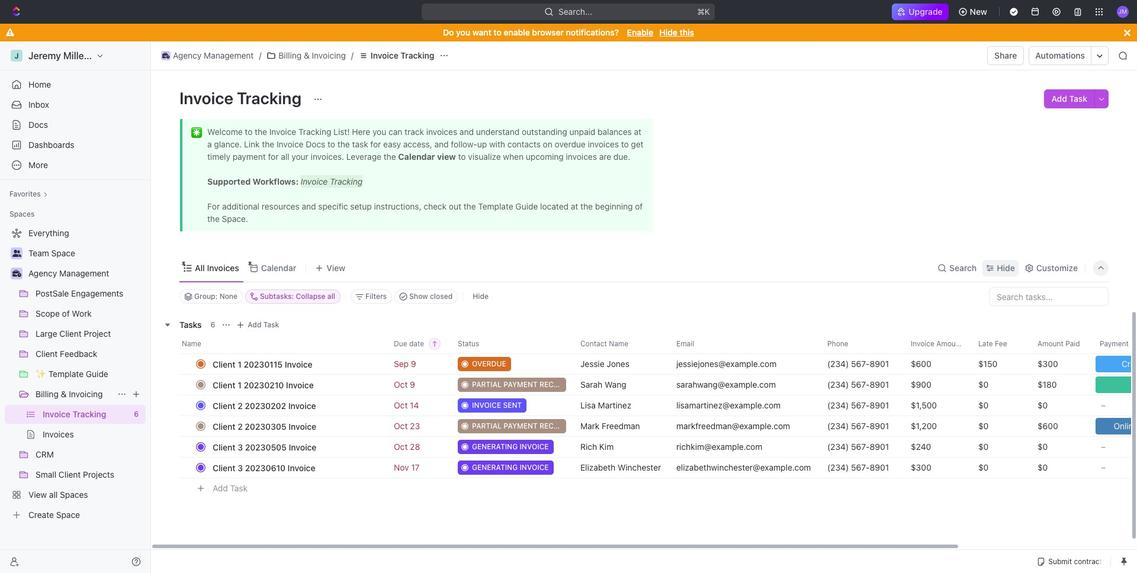 Task type: vqa. For each thing, say whether or not it's contained in the screenshot.


Task type: describe. For each thing, give the bounding box(es) containing it.
fee
[[996, 340, 1008, 348]]

add task for bottommost the add task button
[[213, 483, 248, 493]]

$900
[[911, 380, 932, 390]]

partial for sarah wang
[[472, 380, 502, 389]]

late
[[979, 340, 994, 348]]

(234) 567-8901 for $240
[[828, 442, 890, 452]]

scope
[[36, 309, 60, 319]]

0 vertical spatial management
[[204, 50, 254, 60]]

add task for the topmost the add task button
[[1052, 94, 1088, 104]]

✨ template guide link
[[36, 365, 143, 384]]

small client projects link
[[36, 466, 143, 485]]

engagements
[[71, 289, 123, 299]]

large client project
[[36, 329, 111, 339]]

client 3 20230610 invoice link
[[210, 460, 385, 477]]

sidebar navigation
[[0, 41, 153, 574]]

– button for $300
[[1094, 457, 1138, 479]]

add for bottommost the add task button
[[213, 483, 228, 493]]

overdue button
[[451, 354, 574, 375]]

8901 for $600
[[870, 359, 890, 369]]

workspace
[[98, 50, 147, 61]]

$240 button
[[904, 437, 972, 458]]

$1,200
[[911, 421, 938, 431]]

– for $300
[[1102, 463, 1106, 473]]

0 horizontal spatial $300 button
[[904, 457, 972, 479]]

0 horizontal spatial $600 button
[[904, 354, 972, 375]]

feedback
[[60, 349, 97, 359]]

1 / from the left
[[259, 50, 262, 60]]

favorites button
[[5, 187, 53, 201]]

567- for $240
[[852, 442, 870, 452]]

0 vertical spatial invoicing
[[312, 50, 346, 60]]

$1,500
[[911, 401, 938, 411]]

2 horizontal spatial invoice tracking
[[371, 50, 435, 60]]

0 vertical spatial billing & invoicing
[[279, 50, 346, 60]]

markfreedman@example.com link
[[677, 421, 791, 431]]

invoice amount button
[[904, 335, 972, 354]]

received for sarah wang
[[540, 380, 575, 389]]

client 1 20230210 invoice
[[213, 380, 314, 390]]

elizabeth
[[581, 463, 616, 473]]

name inside dropdown button
[[609, 340, 629, 348]]

do you want to enable browser notifications? enable hide this
[[443, 27, 694, 37]]

(234) for jessiejones@example.com
[[828, 359, 849, 369]]

show closed
[[410, 292, 453, 301]]

invoice for rich kim
[[520, 443, 549, 452]]

create
[[28, 510, 54, 520]]

crm
[[36, 450, 54, 460]]

2 / from the left
[[351, 50, 354, 60]]

1 vertical spatial add
[[248, 321, 262, 329]]

billing inside tree
[[36, 389, 59, 399]]

sarahwang@example.com
[[677, 380, 776, 390]]

rich
[[581, 442, 597, 452]]

1 vertical spatial invoice tracking
[[180, 88, 305, 108]]

tree inside the sidebar navigation
[[5, 224, 146, 525]]

1 horizontal spatial $600
[[1038, 421, 1059, 431]]

task for bottommost the add task button
[[230, 483, 248, 493]]

0 horizontal spatial spaces
[[9, 210, 35, 219]]

1 for 20230210
[[238, 380, 242, 390]]

& inside tree
[[61, 389, 67, 399]]

– for $240
[[1102, 442, 1106, 452]]

name inside dropdown button
[[182, 340, 201, 348]]

1 vertical spatial task
[[264, 321, 279, 329]]

0 vertical spatial invoice tracking link
[[356, 49, 438, 63]]

invoice sent button
[[451, 395, 574, 417]]

received for mark freedman
[[540, 422, 575, 431]]

0 vertical spatial billing
[[279, 50, 302, 60]]

$1,500 button
[[904, 395, 972, 417]]

elizabethwinchester@example.com link
[[677, 463, 811, 473]]

share
[[995, 50, 1018, 60]]

8901 for $300
[[870, 463, 890, 473]]

8901 for $1,500
[[870, 401, 890, 411]]

business time image
[[162, 53, 170, 59]]

1 horizontal spatial all
[[328, 292, 335, 301]]

0 horizontal spatial $600
[[911, 359, 932, 369]]

1 horizontal spatial billing & invoicing link
[[264, 49, 349, 63]]

agency inside tree
[[28, 268, 57, 279]]

jm
[[1119, 8, 1128, 15]]

– button for $1,500
[[1094, 395, 1138, 417]]

amount paid
[[1038, 340, 1081, 348]]

(234) 567-8901 for $1,500
[[828, 401, 890, 411]]

small
[[36, 470, 56, 480]]

view button
[[311, 260, 350, 276]]

jeremy
[[28, 50, 61, 61]]

client feedback link
[[36, 345, 143, 364]]

0 vertical spatial hide
[[660, 27, 678, 37]]

view for view
[[327, 263, 346, 273]]

of
[[62, 309, 70, 319]]

jm button
[[1114, 2, 1133, 21]]

want
[[473, 27, 492, 37]]

generating for elizabeth winchester
[[472, 463, 518, 472]]

online
[[1114, 421, 1138, 431]]

lisamartinez@example.com
[[677, 401, 781, 411]]

invoice for elizabeth winchester
[[520, 463, 549, 472]]

1 horizontal spatial agency
[[173, 50, 202, 60]]

Search tasks... text field
[[990, 288, 1109, 306]]

tracking inside tree
[[73, 409, 106, 420]]

richkim@example.com
[[677, 442, 763, 452]]

– for $1,500
[[1102, 401, 1106, 411]]

template
[[48, 369, 84, 379]]

jessie jones
[[581, 359, 630, 369]]

1 horizontal spatial $600 button
[[1031, 416, 1093, 437]]

date
[[409, 340, 424, 348]]

scope of work link
[[36, 305, 143, 324]]

1 vertical spatial add task button
[[234, 318, 284, 332]]

6 inside tree
[[134, 410, 139, 419]]

client for client 2 20230305 invoice
[[213, 422, 236, 432]]

mark freedman button
[[574, 416, 670, 437]]

me
[[1131, 340, 1138, 348]]

8901 for $900
[[870, 380, 890, 390]]

client for client feedback
[[36, 349, 58, 359]]

home link
[[5, 75, 146, 94]]

20230115
[[244, 359, 283, 369]]

(234) for markfreedman@example.com
[[828, 421, 849, 431]]

hide button
[[468, 290, 494, 304]]

partial payment received for mark freedman
[[472, 422, 575, 431]]

20230610
[[245, 463, 286, 473]]

2 for 20230202
[[238, 401, 243, 411]]

more button
[[5, 156, 146, 175]]

sarahwang@example.com link
[[677, 380, 776, 390]]

client for client 1 20230210 invoice
[[213, 380, 236, 390]]

partial for mark freedman
[[472, 422, 502, 431]]

(234) 567-8901 for $600
[[828, 359, 890, 369]]

sarah wang
[[581, 380, 627, 390]]

subtasks:
[[260, 292, 294, 301]]

0 vertical spatial invoices
[[207, 263, 239, 273]]

generating for rich kim
[[472, 443, 518, 452]]

invoice sent
[[472, 401, 522, 410]]

1 vertical spatial agency management link
[[28, 264, 143, 283]]

– button for $240
[[1094, 437, 1138, 458]]

late fee button
[[972, 335, 1031, 354]]

1 horizontal spatial agency management
[[173, 50, 254, 60]]

invoice tracking inside the sidebar navigation
[[43, 409, 106, 420]]

group:
[[194, 292, 218, 301]]

view all spaces
[[28, 490, 88, 500]]

1 horizontal spatial $300 button
[[1031, 354, 1093, 375]]

hide inside dropdown button
[[997, 263, 1016, 273]]

all invoices
[[195, 263, 239, 273]]

invoice inside dropdown button
[[911, 340, 935, 348]]

invoices inside tree
[[43, 430, 74, 440]]

collapse
[[296, 292, 326, 301]]

markfreedman@example.com
[[677, 421, 791, 431]]

1 vertical spatial add task
[[248, 321, 279, 329]]

0 horizontal spatial invoice tracking link
[[43, 405, 129, 424]]

client for client 3 20230610 invoice
[[213, 463, 236, 473]]

(234) 567-8901 link for $1,500
[[828, 401, 890, 411]]

payment for sarah wang
[[504, 380, 538, 389]]

lisamartinez@example.com link
[[677, 401, 781, 411]]

8901 for $240
[[870, 442, 890, 452]]

online button
[[1094, 416, 1138, 437]]

1 for 20230115
[[238, 359, 242, 369]]

0 vertical spatial add task button
[[1045, 89, 1095, 108]]

elizabethwinchester@example.com
[[677, 463, 811, 473]]

1 horizontal spatial &
[[304, 50, 310, 60]]

payment for mark freedman
[[504, 422, 538, 431]]

0 vertical spatial agency management link
[[158, 49, 257, 63]]

billing & invoicing inside tree
[[36, 389, 103, 399]]

(234) 567-8901 for $1,200
[[828, 421, 890, 431]]

team space
[[28, 248, 75, 258]]

amount paid button
[[1031, 335, 1093, 354]]

$150
[[979, 359, 998, 369]]

20230202
[[245, 401, 286, 411]]

(234) 567-8901 for $900
[[828, 380, 890, 390]]

$180 button
[[1031, 375, 1093, 396]]

miller's
[[63, 50, 95, 61]]

invoice amount
[[911, 340, 963, 348]]

jessie
[[581, 359, 605, 369]]

share button
[[988, 46, 1025, 65]]

winchester
[[618, 463, 661, 473]]

show closed button
[[395, 290, 458, 304]]

generating invoice button for rich
[[451, 437, 574, 458]]

lisa martinez
[[581, 401, 632, 411]]

0 vertical spatial tracking
[[401, 50, 435, 60]]



Task type: locate. For each thing, give the bounding box(es) containing it.
space for create space
[[56, 510, 80, 520]]

0 horizontal spatial billing
[[36, 389, 59, 399]]

small client projects
[[36, 470, 114, 480]]

1 3 from the top
[[238, 442, 243, 452]]

4 (234) 567-8901 from the top
[[828, 421, 890, 431]]

3 inside the client 3 20230610 invoice link
[[238, 463, 243, 473]]

jessiejones@example.com
[[677, 359, 777, 369]]

0 horizontal spatial all
[[49, 490, 58, 500]]

all inside the sidebar navigation
[[49, 490, 58, 500]]

client 3 20230610 invoice
[[213, 463, 316, 473]]

0 horizontal spatial &
[[61, 389, 67, 399]]

search...
[[559, 7, 593, 17]]

6 up invoices link
[[134, 410, 139, 419]]

$0
[[979, 380, 989, 390], [979, 401, 989, 411], [1038, 401, 1048, 411], [979, 421, 989, 431], [979, 442, 989, 452], [1038, 442, 1048, 452], [979, 463, 989, 473], [1038, 463, 1048, 473]]

(234)
[[828, 359, 849, 369], [828, 380, 849, 390], [828, 401, 849, 411], [828, 421, 849, 431], [828, 442, 849, 452], [828, 463, 849, 473]]

1 (234) 567-8901 from the top
[[828, 359, 890, 369]]

1 received from the top
[[540, 380, 575, 389]]

0 horizontal spatial hide
[[473, 292, 489, 301]]

dashboards link
[[5, 136, 146, 155]]

6 (234) 567-8901 from the top
[[828, 463, 890, 473]]

billing & invoicing link
[[264, 49, 349, 63], [36, 385, 113, 404]]

do
[[443, 27, 454, 37]]

2 vertical spatial add task
[[213, 483, 248, 493]]

4 (234) 567-8901 link from the top
[[828, 421, 890, 431]]

0 vertical spatial generating
[[472, 443, 518, 452]]

0 horizontal spatial name
[[182, 340, 201, 348]]

2 partial from the top
[[472, 422, 502, 431]]

0 horizontal spatial /
[[259, 50, 262, 60]]

client left 20230505
[[213, 442, 236, 452]]

create space
[[28, 510, 80, 520]]

1 horizontal spatial /
[[351, 50, 354, 60]]

2 8901 from the top
[[870, 380, 890, 390]]

partial payment received button for sarah
[[451, 375, 575, 396]]

1 payment from the top
[[504, 380, 538, 389]]

agency management right business time image
[[173, 50, 254, 60]]

(234) 567-8901 link for $900
[[828, 380, 890, 390]]

hide inside button
[[473, 292, 489, 301]]

2 vertical spatial hide
[[473, 292, 489, 301]]

lisa
[[581, 401, 596, 411]]

2 (234) 567-8901 from the top
[[828, 380, 890, 390]]

0 vertical spatial $300 button
[[1031, 354, 1093, 375]]

partial payment received button for mark
[[451, 416, 575, 437]]

1 vertical spatial spaces
[[60, 490, 88, 500]]

1 vertical spatial generating invoice
[[472, 463, 549, 472]]

3 left the 20230610
[[238, 463, 243, 473]]

8901 for $1,200
[[870, 421, 890, 431]]

$240
[[911, 442, 932, 452]]

create space link
[[5, 506, 143, 525]]

0 vertical spatial payment
[[504, 380, 538, 389]]

spaces
[[9, 210, 35, 219], [60, 490, 88, 500]]

client left 20230202
[[213, 401, 236, 411]]

(234) 567-8901 link for $600
[[828, 359, 890, 369]]

payment down overdue dropdown button
[[504, 380, 538, 389]]

sarah wang button
[[574, 375, 670, 396]]

invoices up crm
[[43, 430, 74, 440]]

add down 'automations' button
[[1052, 94, 1068, 104]]

to
[[494, 27, 502, 37]]

5 (234) 567-8901 from the top
[[828, 442, 890, 452]]

3 – from the top
[[1102, 463, 1106, 473]]

0 horizontal spatial add
[[213, 483, 228, 493]]

client up view all spaces link
[[59, 470, 81, 480]]

invoice inside the sidebar navigation
[[43, 409, 70, 420]]

client left the 20230610
[[213, 463, 236, 473]]

✨ template guide
[[36, 369, 108, 379]]

partial payment received down overdue dropdown button
[[472, 380, 575, 389]]

view up subtasks: collapse all
[[327, 263, 346, 273]]

567- for $900
[[852, 380, 870, 390]]

agency right business time image
[[173, 50, 202, 60]]

567-
[[852, 359, 870, 369], [852, 380, 870, 390], [852, 401, 870, 411], [852, 421, 870, 431], [852, 442, 870, 452], [852, 463, 870, 473]]

(234) 567-8901 for $300
[[828, 463, 890, 473]]

2 vertical spatial add task button
[[207, 482, 252, 496]]

2 received from the top
[[540, 422, 575, 431]]

agency management up postsale engagements
[[28, 268, 109, 279]]

you
[[456, 27, 471, 37]]

1 horizontal spatial hide
[[660, 27, 678, 37]]

new
[[970, 7, 988, 17]]

20230505
[[245, 442, 287, 452]]

0 vertical spatial $300
[[1038, 359, 1059, 369]]

1 left 20230210
[[238, 380, 242, 390]]

2 amount from the left
[[1038, 340, 1064, 348]]

2 – from the top
[[1102, 442, 1106, 452]]

1 vertical spatial tracking
[[237, 88, 302, 108]]

partial payment received button down sent
[[451, 416, 575, 437]]

– button down online dropdown button
[[1094, 457, 1138, 479]]

search
[[950, 263, 977, 273]]

6 567- from the top
[[852, 463, 870, 473]]

add task button up name dropdown button
[[234, 318, 284, 332]]

0 vertical spatial view
[[327, 263, 346, 273]]

2 generating from the top
[[472, 463, 518, 472]]

calendar
[[261, 263, 296, 273]]

1 2 from the top
[[238, 401, 243, 411]]

space down view all spaces link
[[56, 510, 80, 520]]

4 8901 from the top
[[870, 421, 890, 431]]

customize button
[[1022, 260, 1082, 276]]

task for the topmost the add task button
[[1070, 94, 1088, 104]]

(234) for lisamartinez@example.com
[[828, 401, 849, 411]]

1 vertical spatial view
[[28, 490, 47, 500]]

1 1 from the top
[[238, 359, 242, 369]]

1 vertical spatial invoices
[[43, 430, 74, 440]]

2 name from the left
[[609, 340, 629, 348]]

1 vertical spatial received
[[540, 422, 575, 431]]

add task down 'automations' button
[[1052, 94, 1088, 104]]

business time image
[[12, 270, 21, 277]]

1 vertical spatial partial payment received
[[472, 422, 575, 431]]

5 (234) from the top
[[828, 442, 849, 452]]

0 horizontal spatial view
[[28, 490, 47, 500]]

1 vertical spatial $600
[[1038, 421, 1059, 431]]

tree containing everything
[[5, 224, 146, 525]]

client 2 20230305 invoice
[[213, 422, 316, 432]]

0 horizontal spatial task
[[230, 483, 248, 493]]

large client project link
[[36, 325, 143, 344]]

1 horizontal spatial invoice tracking
[[180, 88, 305, 108]]

1 vertical spatial partial payment received button
[[451, 416, 575, 437]]

generating invoice for elizabeth winchester
[[472, 463, 549, 472]]

6 (234) 567-8901 link from the top
[[828, 463, 890, 473]]

view for view all spaces
[[28, 490, 47, 500]]

management inside tree
[[59, 268, 109, 279]]

5 567- from the top
[[852, 442, 870, 452]]

2 vertical spatial task
[[230, 483, 248, 493]]

(234) for sarahwang@example.com
[[828, 380, 849, 390]]

3 for 20230610
[[238, 463, 243, 473]]

4 (234) from the top
[[828, 421, 849, 431]]

– button down online at the right of the page
[[1094, 437, 1138, 458]]

hide button
[[983, 260, 1019, 276]]

1 partial from the top
[[472, 380, 502, 389]]

2 horizontal spatial add
[[1052, 94, 1068, 104]]

3 – button from the top
[[1094, 457, 1138, 479]]

0 vertical spatial partial
[[472, 380, 502, 389]]

add task up name dropdown button
[[248, 321, 279, 329]]

add task button down client 3 20230610 invoice
[[207, 482, 252, 496]]

add for the topmost the add task button
[[1052, 94, 1068, 104]]

1 generating invoice from the top
[[472, 443, 549, 452]]

invoices right 'all'
[[207, 263, 239, 273]]

0 horizontal spatial billing & invoicing link
[[36, 385, 113, 404]]

0 horizontal spatial invoice tracking
[[43, 409, 106, 420]]

1 vertical spatial invoice tracking link
[[43, 405, 129, 424]]

3 for 20230505
[[238, 442, 243, 452]]

client for client 2 20230202 invoice
[[213, 401, 236, 411]]

rich kim
[[581, 442, 614, 452]]

1 horizontal spatial management
[[204, 50, 254, 60]]

0 horizontal spatial management
[[59, 268, 109, 279]]

– button up online at the right of the page
[[1094, 395, 1138, 417]]

space for team space
[[51, 248, 75, 258]]

calendar link
[[259, 260, 296, 276]]

client for client 1 20230115 invoice
[[213, 359, 236, 369]]

$300 up $180 on the bottom of page
[[1038, 359, 1059, 369]]

567- for $300
[[852, 463, 870, 473]]

0 horizontal spatial $300
[[911, 463, 932, 473]]

everything link
[[5, 224, 143, 243]]

all invoices link
[[193, 260, 239, 276]]

name down tasks
[[182, 340, 201, 348]]

client left 20230115
[[213, 359, 236, 369]]

0 vertical spatial agency management
[[173, 50, 254, 60]]

1 horizontal spatial add
[[248, 321, 262, 329]]

1 vertical spatial –
[[1102, 442, 1106, 452]]

cred button
[[1094, 354, 1138, 375]]

task up name dropdown button
[[264, 321, 279, 329]]

2 horizontal spatial task
[[1070, 94, 1088, 104]]

1 vertical spatial 1
[[238, 380, 242, 390]]

3 (234) 567-8901 link from the top
[[828, 401, 890, 411]]

projects
[[83, 470, 114, 480]]

$300 button down amount paid
[[1031, 354, 1093, 375]]

customize
[[1037, 263, 1079, 273]]

client 3 20230505 invoice
[[213, 442, 317, 452]]

0 vertical spatial add
[[1052, 94, 1068, 104]]

1 vertical spatial billing & invoicing link
[[36, 385, 113, 404]]

3 inside the client 3 20230505 invoice link
[[238, 442, 243, 452]]

client 3 20230505 invoice link
[[210, 439, 385, 456]]

2 for 20230305
[[238, 422, 243, 432]]

3 (234) from the top
[[828, 401, 849, 411]]

name up 'jones'
[[609, 340, 629, 348]]

$600 button down invoice amount
[[904, 354, 972, 375]]

2 1 from the top
[[238, 380, 242, 390]]

amount inside amount paid "dropdown button"
[[1038, 340, 1064, 348]]

3 left 20230505
[[238, 442, 243, 452]]

partial payment received for sarah wang
[[472, 380, 575, 389]]

jeremy miller's workspace, , element
[[11, 50, 23, 62]]

group: none
[[194, 292, 238, 301]]

view all spaces link
[[5, 486, 143, 505]]

1 horizontal spatial billing & invoicing
[[279, 50, 346, 60]]

payment
[[1100, 340, 1129, 348]]

3 (234) 567-8901 from the top
[[828, 401, 890, 411]]

task down client 3 20230610 invoice
[[230, 483, 248, 493]]

(234) 567-8901 link for $240
[[828, 442, 890, 452]]

1 horizontal spatial amount
[[1038, 340, 1064, 348]]

partial down overdue
[[472, 380, 502, 389]]

2 3 from the top
[[238, 463, 243, 473]]

received left 'mark'
[[540, 422, 575, 431]]

2 generating invoice from the top
[[472, 463, 549, 472]]

1 vertical spatial payment
[[504, 422, 538, 431]]

0 vertical spatial partial payment received
[[472, 380, 575, 389]]

rich kim button
[[574, 437, 670, 458]]

j
[[14, 51, 19, 60]]

1 partial payment received from the top
[[472, 380, 575, 389]]

2 left the 20230305
[[238, 422, 243, 432]]

0 vertical spatial 6
[[211, 321, 215, 329]]

$600 button down $180 button
[[1031, 416, 1093, 437]]

$300 button down $240
[[904, 457, 972, 479]]

1 vertical spatial generating
[[472, 463, 518, 472]]

2 vertical spatial invoice tracking
[[43, 409, 106, 420]]

client left 20230210
[[213, 380, 236, 390]]

1 horizontal spatial name
[[609, 340, 629, 348]]

everything
[[28, 228, 69, 238]]

sarah
[[581, 380, 603, 390]]

1 generating from the top
[[472, 443, 518, 452]]

1 horizontal spatial tracking
[[237, 88, 302, 108]]

1 horizontal spatial $300
[[1038, 359, 1059, 369]]

partial down the invoice sent
[[472, 422, 502, 431]]

user group image
[[12, 250, 21, 257]]

none
[[220, 292, 238, 301]]

6 right tasks
[[211, 321, 215, 329]]

all
[[195, 263, 205, 273]]

567- for $1,500
[[852, 401, 870, 411]]

amount left paid
[[1038, 340, 1064, 348]]

partial payment received down invoice sent dropdown button at bottom
[[472, 422, 575, 431]]

0 horizontal spatial 6
[[134, 410, 139, 419]]

2 (234) from the top
[[828, 380, 849, 390]]

1 vertical spatial $300
[[911, 463, 932, 473]]

automations
[[1036, 50, 1086, 60]]

$300 down $240
[[911, 463, 932, 473]]

postsale engagements link
[[36, 284, 143, 303]]

0 vertical spatial invoice
[[472, 401, 501, 410]]

0 vertical spatial billing & invoicing link
[[264, 49, 349, 63]]

space down everything link
[[51, 248, 75, 258]]

1 horizontal spatial agency management link
[[158, 49, 257, 63]]

hide left this
[[660, 27, 678, 37]]

1 (234) from the top
[[828, 359, 849, 369]]

1 generating invoice button from the top
[[451, 437, 574, 458]]

1 horizontal spatial 6
[[211, 321, 215, 329]]

filters button
[[351, 290, 392, 304]]

1 vertical spatial hide
[[997, 263, 1016, 273]]

1 name from the left
[[182, 340, 201, 348]]

– button
[[1094, 395, 1138, 417], [1094, 437, 1138, 458], [1094, 457, 1138, 479]]

kim
[[600, 442, 614, 452]]

hide right search
[[997, 263, 1016, 273]]

$600 up $900
[[911, 359, 932, 369]]

partial payment received button up sent
[[451, 375, 575, 396]]

1 vertical spatial billing & invoicing
[[36, 389, 103, 399]]

agency down team
[[28, 268, 57, 279]]

1 – button from the top
[[1094, 395, 1138, 417]]

2 vertical spatial add
[[213, 483, 228, 493]]

view button
[[311, 254, 350, 282]]

client feedback
[[36, 349, 97, 359]]

2 partial payment received button from the top
[[451, 416, 575, 437]]

$150 button
[[972, 354, 1031, 375]]

0 vertical spatial generating invoice
[[472, 443, 549, 452]]

received left sarah
[[540, 380, 575, 389]]

jessie jones button
[[574, 354, 670, 375]]

status
[[458, 340, 480, 348]]

postsale
[[36, 289, 69, 299]]

view inside tree
[[28, 490, 47, 500]]

mark freedman
[[581, 421, 640, 431]]

add task down client 3 20230610 invoice
[[213, 483, 248, 493]]

add up name dropdown button
[[248, 321, 262, 329]]

(234) for richkim@example.com
[[828, 442, 849, 452]]

6 (234) from the top
[[828, 463, 849, 473]]

add task
[[1052, 94, 1088, 104], [248, 321, 279, 329], [213, 483, 248, 493]]

payment down invoice sent dropdown button at bottom
[[504, 422, 538, 431]]

3 8901 from the top
[[870, 401, 890, 411]]

spaces down small client projects on the bottom of the page
[[60, 490, 88, 500]]

2 horizontal spatial hide
[[997, 263, 1016, 273]]

tree
[[5, 224, 146, 525]]

1 vertical spatial 6
[[134, 410, 139, 419]]

(234) 567-8901 link for $1,200
[[828, 421, 890, 431]]

0 vertical spatial 2
[[238, 401, 243, 411]]

client up the client feedback at the left of the page
[[59, 329, 82, 339]]

567- for $1,200
[[852, 421, 870, 431]]

0 vertical spatial received
[[540, 380, 575, 389]]

1 amount from the left
[[937, 340, 963, 348]]

upgrade
[[909, 7, 943, 17]]

8901
[[870, 359, 890, 369], [870, 380, 890, 390], [870, 401, 890, 411], [870, 421, 890, 431], [870, 442, 890, 452], [870, 463, 890, 473]]

2 2 from the top
[[238, 422, 243, 432]]

view inside button
[[327, 263, 346, 273]]

0 vertical spatial all
[[328, 292, 335, 301]]

cred
[[1122, 359, 1138, 369]]

show
[[410, 292, 428, 301]]

1 horizontal spatial invoices
[[207, 263, 239, 273]]

1 – from the top
[[1102, 401, 1106, 411]]

5 (234) 567-8901 link from the top
[[828, 442, 890, 452]]

phone
[[828, 340, 849, 348]]

phone button
[[821, 335, 904, 354]]

1 (234) 567-8901 link from the top
[[828, 359, 890, 369]]

4 567- from the top
[[852, 421, 870, 431]]

0 vertical spatial spaces
[[9, 210, 35, 219]]

all right collapse
[[328, 292, 335, 301]]

client down large
[[36, 349, 58, 359]]

elizabeth winchester button
[[574, 457, 670, 479]]

1 left 20230115
[[238, 359, 242, 369]]

1 8901 from the top
[[870, 359, 890, 369]]

contact name button
[[574, 335, 670, 354]]

(234) 567-8901 link
[[828, 359, 890, 369], [828, 380, 890, 390], [828, 401, 890, 411], [828, 421, 890, 431], [828, 442, 890, 452], [828, 463, 890, 473]]

agency management inside tree
[[28, 268, 109, 279]]

$600 down $180 on the bottom of page
[[1038, 421, 1059, 431]]

enable
[[504, 27, 530, 37]]

1 vertical spatial &
[[61, 389, 67, 399]]

postsale engagements
[[36, 289, 123, 299]]

task down 'automations' button
[[1070, 94, 1088, 104]]

0 vertical spatial space
[[51, 248, 75, 258]]

crm link
[[36, 446, 143, 465]]

hide right closed
[[473, 292, 489, 301]]

invoicing inside tree
[[69, 389, 103, 399]]

billing & invoicing
[[279, 50, 346, 60], [36, 389, 103, 399]]

add task button down 'automations' button
[[1045, 89, 1095, 108]]

0 vertical spatial task
[[1070, 94, 1088, 104]]

6 8901 from the top
[[870, 463, 890, 473]]

spaces inside tree
[[60, 490, 88, 500]]

all up create space
[[49, 490, 58, 500]]

client for client 3 20230505 invoice
[[213, 442, 236, 452]]

1 horizontal spatial spaces
[[60, 490, 88, 500]]

add
[[1052, 94, 1068, 104], [248, 321, 262, 329], [213, 483, 228, 493]]

invoice
[[472, 401, 501, 410], [520, 443, 549, 452], [520, 463, 549, 472]]

2 partial payment received from the top
[[472, 422, 575, 431]]

0 vertical spatial 1
[[238, 359, 242, 369]]

payment me button
[[1093, 335, 1138, 354]]

567- for $600
[[852, 359, 870, 369]]

(234) 567-8901 link for $300
[[828, 463, 890, 473]]

1 vertical spatial space
[[56, 510, 80, 520]]

2 left 20230202
[[238, 401, 243, 411]]

amount left late
[[937, 340, 963, 348]]

2 567- from the top
[[852, 380, 870, 390]]

0 vertical spatial $600
[[911, 359, 932, 369]]

2 payment from the top
[[504, 422, 538, 431]]

client left the 20230305
[[213, 422, 236, 432]]

0 vertical spatial add task
[[1052, 94, 1088, 104]]

0 vertical spatial &
[[304, 50, 310, 60]]

generating invoice
[[472, 443, 549, 452], [472, 463, 549, 472]]

1 partial payment received button from the top
[[451, 375, 575, 396]]

2 – button from the top
[[1094, 437, 1138, 458]]

2 horizontal spatial tracking
[[401, 50, 435, 60]]

amount inside invoice amount dropdown button
[[937, 340, 963, 348]]

5 8901 from the top
[[870, 442, 890, 452]]

1 vertical spatial all
[[49, 490, 58, 500]]

1 567- from the top
[[852, 359, 870, 369]]

scope of work
[[36, 309, 92, 319]]

view up create
[[28, 490, 47, 500]]

1 vertical spatial invoice
[[520, 443, 549, 452]]

add down client 3 20230610 invoice
[[213, 483, 228, 493]]

1 horizontal spatial invoice tracking link
[[356, 49, 438, 63]]

spaces down the favorites
[[9, 210, 35, 219]]

generating invoice for rich kim
[[472, 443, 549, 452]]

received
[[540, 380, 575, 389], [540, 422, 575, 431]]

(234) for elizabethwinchester@example.com
[[828, 463, 849, 473]]

2 (234) 567-8901 link from the top
[[828, 380, 890, 390]]

3 567- from the top
[[852, 401, 870, 411]]

2 generating invoice button from the top
[[451, 457, 574, 479]]

generating invoice button for elizabeth
[[451, 457, 574, 479]]



